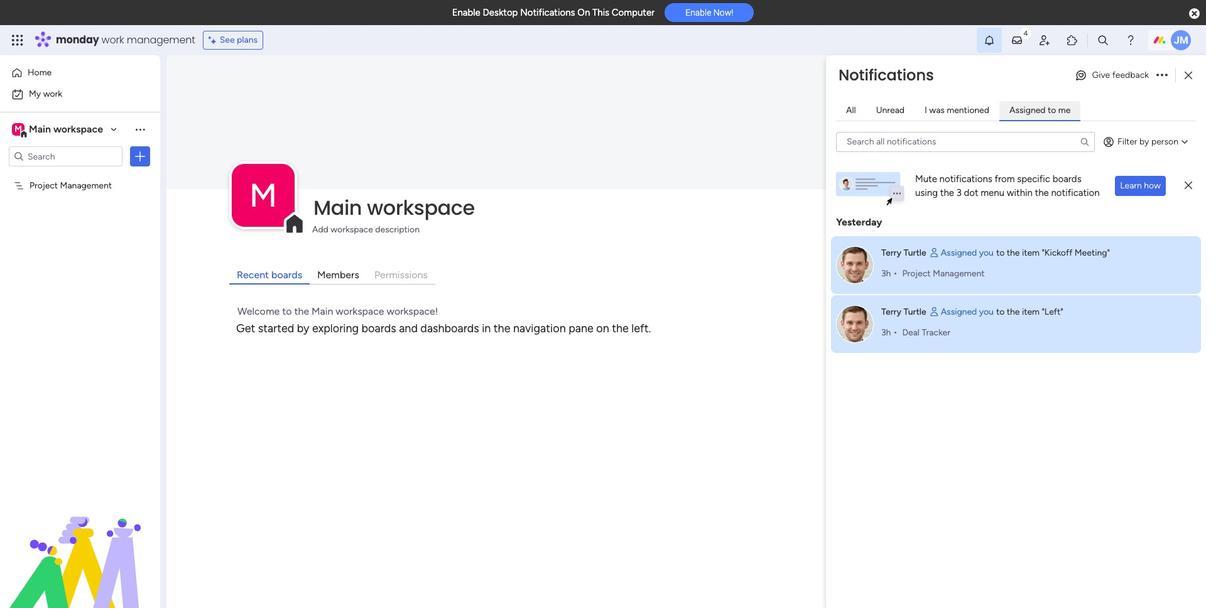 Task type: describe. For each thing, give the bounding box(es) containing it.
get
[[236, 322, 255, 335]]

and
[[399, 322, 418, 335]]

monday
[[56, 33, 99, 47]]

my
[[29, 89, 41, 99]]

project management inside list box
[[30, 180, 112, 190]]

m for workspace icon
[[14, 124, 22, 134]]

meeting"
[[1075, 247, 1110, 258]]

the left "kickoff
[[1007, 247, 1020, 258]]

3
[[956, 187, 962, 198]]

Search in workspace field
[[26, 149, 105, 164]]

left.
[[631, 322, 651, 335]]

1 vertical spatial main
[[313, 193, 362, 222]]

workspace up description
[[367, 193, 475, 222]]

Search all notifications search field
[[836, 132, 1095, 152]]

mute
[[915, 173, 937, 184]]

main workspace inside workspace selection element
[[29, 123, 103, 135]]

welcome
[[237, 305, 280, 317]]

deal
[[902, 327, 920, 338]]

learn how button
[[1115, 176, 1166, 196]]

within
[[1007, 187, 1033, 198]]

jeremy miller image
[[1171, 30, 1191, 50]]

started
[[258, 322, 294, 335]]

"left"
[[1042, 307, 1063, 317]]

the right in
[[494, 322, 510, 335]]

workspace image
[[12, 122, 24, 136]]

give feedback
[[1092, 70, 1149, 80]]

recent boards
[[237, 269, 302, 281]]

turtle for deal
[[904, 307, 926, 317]]

project inside list box
[[30, 180, 58, 190]]

item for "kickoff
[[1022, 247, 1040, 258]]

workspace options image
[[134, 123, 146, 136]]

me
[[1058, 105, 1071, 115]]

4 image
[[1020, 26, 1031, 40]]

recent
[[237, 269, 269, 281]]

i was mentioned
[[925, 105, 989, 115]]

"kickoff
[[1042, 247, 1072, 258]]

project management list box
[[0, 172, 160, 365]]

work for my
[[43, 89, 62, 99]]

turtle for project
[[904, 247, 926, 258]]

lottie animation element
[[0, 481, 160, 608]]

mute notifications from specific boards using the 3 dot menu within the notification
[[915, 173, 1100, 198]]

0 horizontal spatial boards
[[271, 269, 302, 281]]

yesterday
[[836, 216, 882, 228]]

person
[[1151, 136, 1178, 147]]

monday work management
[[56, 33, 195, 47]]

specific
[[1017, 173, 1050, 184]]

assigned for to the item "left"
[[941, 307, 977, 317]]

main inside workspace selection element
[[29, 123, 51, 135]]

see plans
[[220, 35, 258, 45]]

members
[[317, 269, 359, 281]]

assigned you for project management
[[941, 247, 994, 258]]

home link
[[8, 63, 153, 83]]

the right on
[[612, 322, 629, 335]]

permissions
[[374, 269, 428, 281]]

0 vertical spatial options image
[[1156, 72, 1168, 79]]

was
[[929, 105, 945, 115]]

workspace selection element
[[12, 122, 105, 138]]

assigned you for deal tracker
[[941, 307, 994, 317]]

0 horizontal spatial options image
[[134, 150, 146, 163]]

on
[[596, 322, 609, 335]]

to the item "left"
[[996, 307, 1063, 317]]

to left "me" at the top of page
[[1048, 105, 1056, 115]]

work for monday
[[101, 33, 124, 47]]

boards inside welcome to the main workspace workspace! get started by exploring boards and dashboards in the navigation pane on the left.
[[362, 322, 396, 335]]

0 horizontal spatial notifications
[[520, 7, 575, 18]]

enable for enable now!
[[685, 8, 711, 18]]

invite members image
[[1038, 34, 1051, 46]]

unread
[[876, 105, 905, 115]]

from
[[995, 173, 1015, 184]]

home option
[[8, 63, 153, 83]]

notifications inside dialog
[[839, 65, 934, 86]]

search image
[[1080, 137, 1090, 147]]

give feedback button
[[1069, 65, 1154, 85]]

feedback
[[1112, 70, 1149, 80]]

terry for deal tracker
[[881, 307, 901, 317]]

notifications
[[939, 173, 992, 184]]

add workspace description
[[312, 224, 420, 235]]

filter
[[1118, 136, 1137, 147]]

item for "left"
[[1022, 307, 1040, 317]]

the left "left"
[[1007, 307, 1020, 317]]

menu
[[981, 187, 1004, 198]]

the down specific
[[1035, 187, 1049, 198]]



Task type: vqa. For each thing, say whether or not it's contained in the screenshot.
"3h"
yes



Task type: locate. For each thing, give the bounding box(es) containing it.
learn
[[1120, 180, 1142, 191]]

project down search in workspace field
[[30, 180, 58, 190]]

project
[[30, 180, 58, 190], [902, 268, 931, 279]]

description
[[375, 224, 420, 235]]

management inside the notifications dialog
[[933, 268, 985, 279]]

project up the deal in the right bottom of the page
[[902, 268, 931, 279]]

0 vertical spatial by
[[1139, 136, 1149, 147]]

terry turtle image down yesterday
[[836, 246, 874, 284]]

enable left now!
[[685, 8, 711, 18]]

plans
[[237, 35, 258, 45]]

1 horizontal spatial project management
[[902, 268, 985, 279]]

work inside "my work" option
[[43, 89, 62, 99]]

workspace up search in workspace field
[[53, 123, 103, 135]]

you
[[979, 247, 994, 258], [979, 307, 994, 317]]

dapulse close image
[[1189, 8, 1200, 20]]

1 vertical spatial by
[[297, 322, 309, 335]]

workspace inside welcome to the main workspace workspace! get started by exploring boards and dashboards in the navigation pane on the left.
[[336, 305, 384, 317]]

see
[[220, 35, 235, 45]]

help image
[[1124, 34, 1137, 46]]

monday marketplace image
[[1066, 34, 1079, 46]]

project management
[[30, 180, 112, 190], [902, 268, 985, 279]]

2 turtle from the top
[[904, 307, 926, 317]]

turtle down the using
[[904, 247, 926, 258]]

options image down workspace options icon
[[134, 150, 146, 163]]

3h left the deal in the right bottom of the page
[[881, 327, 891, 338]]

management
[[60, 180, 112, 190], [933, 268, 985, 279]]

1 vertical spatial options image
[[134, 150, 146, 163]]

by right filter
[[1139, 136, 1149, 147]]

0 vertical spatial 3h
[[881, 268, 891, 279]]

enable desktop notifications on this computer
[[452, 7, 655, 18]]

0 vertical spatial assigned
[[1009, 105, 1046, 115]]

my work
[[29, 89, 62, 99]]

1 horizontal spatial work
[[101, 33, 124, 47]]

terry for project management
[[881, 247, 901, 258]]

tracker
[[922, 327, 950, 338]]

main inside welcome to the main workspace workspace! get started by exploring boards and dashboards in the navigation pane on the left.
[[312, 305, 333, 317]]

boards right recent
[[271, 269, 302, 281]]

update feed image
[[1011, 34, 1023, 46]]

by inside welcome to the main workspace workspace! get started by exploring boards and dashboards in the navigation pane on the left.
[[297, 322, 309, 335]]

1 vertical spatial project
[[902, 268, 931, 279]]

work right my
[[43, 89, 62, 99]]

see plans button
[[203, 31, 263, 50]]

the right welcome
[[294, 305, 309, 317]]

my work link
[[8, 84, 153, 104]]

0 vertical spatial turtle
[[904, 247, 926, 258]]

home
[[28, 67, 52, 78]]

0 horizontal spatial by
[[297, 322, 309, 335]]

enable now! button
[[665, 3, 754, 22]]

work
[[101, 33, 124, 47], [43, 89, 62, 99]]

1 terry turtle from the top
[[881, 247, 926, 258]]

2 assigned you from the top
[[941, 307, 994, 317]]

terry turtle image
[[836, 246, 874, 284], [836, 305, 874, 343]]

main up add
[[313, 193, 362, 222]]

m button
[[232, 164, 295, 227]]

management inside list box
[[60, 180, 112, 190]]

enable left desktop
[[452, 7, 480, 18]]

enable for enable desktop notifications on this computer
[[452, 7, 480, 18]]

to inside welcome to the main workspace workspace! get started by exploring boards and dashboards in the navigation pane on the left.
[[282, 305, 292, 317]]

m inside workspace icon
[[14, 124, 22, 134]]

how
[[1144, 180, 1161, 191]]

0 horizontal spatial project management
[[30, 180, 112, 190]]

using
[[915, 187, 938, 198]]

to up started
[[282, 305, 292, 317]]

assigned to me
[[1009, 105, 1071, 115]]

1 vertical spatial 3h
[[881, 327, 891, 338]]

3h
[[881, 268, 891, 279], [881, 327, 891, 338]]

1 vertical spatial you
[[979, 307, 994, 317]]

option
[[0, 174, 160, 176]]

0 vertical spatial terry
[[881, 247, 901, 258]]

2 horizontal spatial boards
[[1053, 173, 1081, 184]]

project management up tracker at the right bottom of page
[[902, 268, 985, 279]]

filter by person
[[1118, 136, 1178, 147]]

1 item from the top
[[1022, 247, 1040, 258]]

0 horizontal spatial enable
[[452, 7, 480, 18]]

desktop
[[483, 7, 518, 18]]

give
[[1092, 70, 1110, 80]]

2 item from the top
[[1022, 307, 1040, 317]]

terry turtle up the deal in the right bottom of the page
[[881, 307, 926, 317]]

to left "kickoff
[[996, 247, 1005, 258]]

this
[[592, 7, 609, 18]]

1 vertical spatial main workspace
[[313, 193, 475, 222]]

dot
[[964, 187, 978, 198]]

0 horizontal spatial project
[[30, 180, 58, 190]]

None search field
[[836, 132, 1095, 152]]

terry turtle
[[881, 247, 926, 258], [881, 307, 926, 317]]

assigned up tracker at the right bottom of page
[[941, 307, 977, 317]]

to the item "kickoff meeting"
[[996, 247, 1110, 258]]

learn how
[[1120, 180, 1161, 191]]

1 vertical spatial assigned you
[[941, 307, 994, 317]]

mentioned
[[947, 105, 989, 115]]

boards
[[1053, 173, 1081, 184], [271, 269, 302, 281], [362, 322, 396, 335]]

project management inside the notifications dialog
[[902, 268, 985, 279]]

3h down yesterday
[[881, 268, 891, 279]]

1 terry turtle image from the top
[[836, 246, 874, 284]]

notifications dialog
[[826, 55, 1206, 608]]

computer
[[612, 7, 655, 18]]

0 vertical spatial management
[[60, 180, 112, 190]]

welcome to the main workspace workspace! get started by exploring boards and dashboards in the navigation pane on the left.
[[236, 305, 651, 335]]

1 vertical spatial boards
[[271, 269, 302, 281]]

1 vertical spatial assigned
[[941, 247, 977, 258]]

terry turtle for deal tracker
[[881, 307, 926, 317]]

2 vertical spatial assigned
[[941, 307, 977, 317]]

0 horizontal spatial work
[[43, 89, 62, 99]]

terry turtle image left the deal in the right bottom of the page
[[836, 305, 874, 343]]

main
[[29, 123, 51, 135], [313, 193, 362, 222], [312, 305, 333, 317]]

terry turtle down yesterday
[[881, 247, 926, 258]]

assigned
[[1009, 105, 1046, 115], [941, 247, 977, 258], [941, 307, 977, 317]]

1 vertical spatial item
[[1022, 307, 1040, 317]]

1 horizontal spatial main workspace
[[313, 193, 475, 222]]

0 vertical spatial project
[[30, 180, 58, 190]]

1 turtle from the top
[[904, 247, 926, 258]]

0 vertical spatial main
[[29, 123, 51, 135]]

lottie animation image
[[0, 481, 160, 608]]

assigned you
[[941, 247, 994, 258], [941, 307, 994, 317]]

assigned you down the dot
[[941, 247, 994, 258]]

terry turtle image for project management
[[836, 246, 874, 284]]

workspace image
[[232, 164, 295, 227]]

1 horizontal spatial management
[[933, 268, 985, 279]]

1 vertical spatial terry turtle image
[[836, 305, 874, 343]]

main workspace
[[29, 123, 103, 135], [313, 193, 475, 222]]

1 horizontal spatial options image
[[1156, 72, 1168, 79]]

1 vertical spatial project management
[[902, 268, 985, 279]]

to
[[1048, 105, 1056, 115], [996, 247, 1005, 258], [282, 305, 292, 317], [996, 307, 1005, 317]]

2 terry from the top
[[881, 307, 901, 317]]

main right workspace icon
[[29, 123, 51, 135]]

workspace
[[53, 123, 103, 135], [367, 193, 475, 222], [331, 224, 373, 235], [336, 305, 384, 317]]

dashboards
[[420, 322, 479, 335]]

search everything image
[[1097, 34, 1109, 46]]

1 horizontal spatial m
[[249, 176, 277, 215]]

0 horizontal spatial m
[[14, 124, 22, 134]]

assigned down "3"
[[941, 247, 977, 258]]

enable now!
[[685, 8, 733, 18]]

the left "3"
[[940, 187, 954, 198]]

3h for project management
[[881, 268, 891, 279]]

assigned for to the item "kickoff meeting"
[[941, 247, 977, 258]]

1 vertical spatial notifications
[[839, 65, 934, 86]]

0 horizontal spatial management
[[60, 180, 112, 190]]

0 vertical spatial assigned you
[[941, 247, 994, 258]]

project inside the notifications dialog
[[902, 268, 931, 279]]

pane
[[569, 322, 594, 335]]

by right started
[[297, 322, 309, 335]]

i
[[925, 105, 927, 115]]

deal tracker
[[902, 327, 950, 338]]

1 terry from the top
[[881, 247, 901, 258]]

enable inside button
[[685, 8, 711, 18]]

work right monday
[[101, 33, 124, 47]]

2 vertical spatial boards
[[362, 322, 396, 335]]

1 horizontal spatial project
[[902, 268, 931, 279]]

0 vertical spatial project management
[[30, 180, 112, 190]]

notification
[[1051, 187, 1100, 198]]

filter by person button
[[1097, 132, 1196, 152]]

1 vertical spatial m
[[249, 176, 277, 215]]

workspace right add
[[331, 224, 373, 235]]

0 vertical spatial m
[[14, 124, 22, 134]]

1 horizontal spatial notifications
[[839, 65, 934, 86]]

m inside workspace image
[[249, 176, 277, 215]]

exploring
[[312, 322, 359, 335]]

0 vertical spatial you
[[979, 247, 994, 258]]

1 horizontal spatial boards
[[362, 322, 396, 335]]

you for to the item "left"
[[979, 307, 994, 317]]

1 horizontal spatial enable
[[685, 8, 711, 18]]

boards up 'notification'
[[1053, 173, 1081, 184]]

m for workspace image
[[249, 176, 277, 215]]

3h for deal tracker
[[881, 327, 891, 338]]

boards inside mute notifications from specific boards using the 3 dot menu within the notification
[[1053, 173, 1081, 184]]

2 vertical spatial main
[[312, 305, 333, 317]]

terry turtle for project management
[[881, 247, 926, 258]]

now!
[[713, 8, 733, 18]]

assigned you up tracker at the right bottom of page
[[941, 307, 994, 317]]

0 vertical spatial notifications
[[520, 7, 575, 18]]

you left to the item "left"
[[979, 307, 994, 317]]

terry turtle image for deal tracker
[[836, 305, 874, 343]]

by inside button
[[1139, 136, 1149, 147]]

2 terry turtle image from the top
[[836, 305, 874, 343]]

select product image
[[11, 34, 24, 46]]

m
[[14, 124, 22, 134], [249, 176, 277, 215]]

0 vertical spatial boards
[[1053, 173, 1081, 184]]

management
[[127, 33, 195, 47]]

notifications image
[[983, 34, 996, 46]]

to left "left"
[[996, 307, 1005, 317]]

boards left and
[[362, 322, 396, 335]]

notifications
[[520, 7, 575, 18], [839, 65, 934, 86]]

assigned left "me" at the top of page
[[1009, 105, 1046, 115]]

1 vertical spatial terry
[[881, 307, 901, 317]]

you down the menu
[[979, 247, 994, 258]]

notifications left on
[[520, 7, 575, 18]]

Main workspace field
[[310, 193, 1155, 222]]

0 horizontal spatial main workspace
[[29, 123, 103, 135]]

enable
[[452, 7, 480, 18], [685, 8, 711, 18]]

1 3h from the top
[[881, 268, 891, 279]]

0 vertical spatial work
[[101, 33, 124, 47]]

main workspace up search in workspace field
[[29, 123, 103, 135]]

2 3h from the top
[[881, 327, 891, 338]]

1 vertical spatial terry turtle
[[881, 307, 926, 317]]

1 assigned you from the top
[[941, 247, 994, 258]]

0 vertical spatial main workspace
[[29, 123, 103, 135]]

1 vertical spatial management
[[933, 268, 985, 279]]

main up exploring
[[312, 305, 333, 317]]

1 horizontal spatial by
[[1139, 136, 1149, 147]]

notifications up unread
[[839, 65, 934, 86]]

item left "left"
[[1022, 307, 1040, 317]]

1 you from the top
[[979, 247, 994, 258]]

1 vertical spatial turtle
[[904, 307, 926, 317]]

0 vertical spatial terry turtle
[[881, 247, 926, 258]]

add
[[312, 224, 328, 235]]

main workspace up description
[[313, 193, 475, 222]]

0 vertical spatial item
[[1022, 247, 1040, 258]]

you for to the item "kickoff meeting"
[[979, 247, 994, 258]]

on
[[577, 7, 590, 18]]

2 terry turtle from the top
[[881, 307, 926, 317]]

project management down search in workspace field
[[30, 180, 112, 190]]

all
[[846, 105, 856, 115]]

by
[[1139, 136, 1149, 147], [297, 322, 309, 335]]

workspace!
[[387, 305, 438, 317]]

terry
[[881, 247, 901, 258], [881, 307, 901, 317]]

workspace up exploring
[[336, 305, 384, 317]]

item left "kickoff
[[1022, 247, 1040, 258]]

in
[[482, 322, 491, 335]]

turtle
[[904, 247, 926, 258], [904, 307, 926, 317]]

options image right feedback
[[1156, 72, 1168, 79]]

turtle up the deal in the right bottom of the page
[[904, 307, 926, 317]]

my work option
[[8, 84, 153, 104]]

0 vertical spatial terry turtle image
[[836, 246, 874, 284]]

the
[[940, 187, 954, 198], [1035, 187, 1049, 198], [1007, 247, 1020, 258], [294, 305, 309, 317], [1007, 307, 1020, 317], [494, 322, 510, 335], [612, 322, 629, 335]]

none search field inside the notifications dialog
[[836, 132, 1095, 152]]

2 you from the top
[[979, 307, 994, 317]]

1 vertical spatial work
[[43, 89, 62, 99]]

navigation
[[513, 322, 566, 335]]

options image
[[1156, 72, 1168, 79], [134, 150, 146, 163]]



